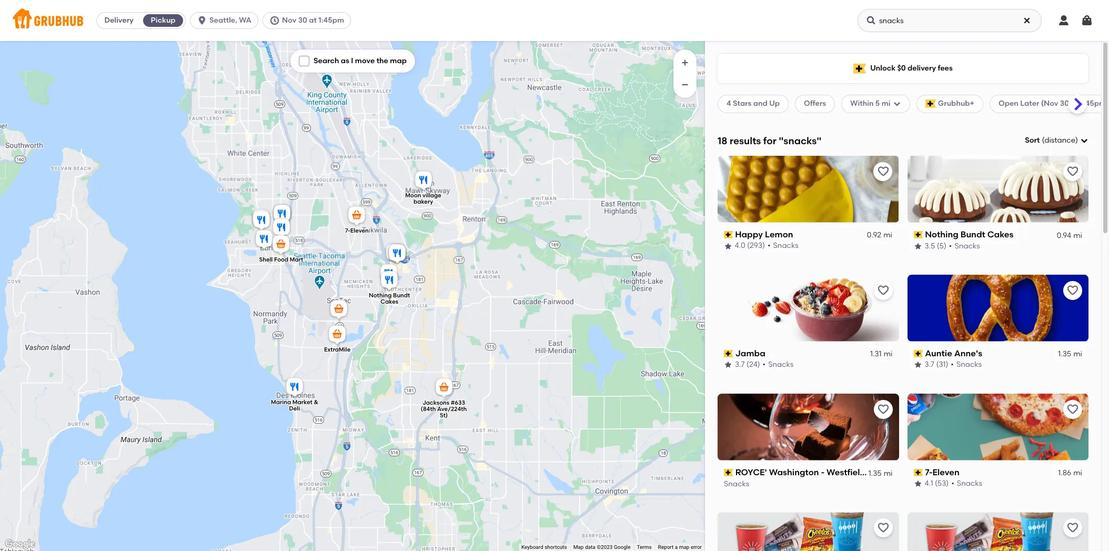 Task type: locate. For each thing, give the bounding box(es) containing it.
svg image inside nov 30 at 1:45pm button
[[270, 15, 280, 26]]

30
[[298, 16, 307, 25], [1061, 99, 1070, 108]]

star icon image left 4.1
[[914, 480, 923, 488]]

3.7 (31)
[[925, 360, 949, 369]]

1.31 mi
[[871, 350, 893, 359]]

star icon image left 3.7 (24)
[[724, 361, 733, 369]]

1 horizontal spatial map
[[680, 544, 690, 550]]

grubhub plus flag logo image left the unlock
[[854, 63, 867, 73]]

1 horizontal spatial eleven
[[933, 467, 960, 477]]

1 3.7 from the left
[[735, 360, 745, 369]]

0 vertical spatial bundt
[[961, 229, 986, 239]]

• snacks for jamba
[[763, 360, 794, 369]]

• snacks for auntie anne's
[[952, 360, 983, 369]]

open
[[999, 99, 1019, 108]]

1 vertical spatial cakes
[[381, 298, 399, 305]]

1 horizontal spatial 3.7
[[925, 360, 935, 369]]

• for 7-eleven
[[952, 479, 955, 488]]

nothing up the "(5)"
[[926, 229, 959, 239]]

0.94
[[1058, 231, 1072, 240]]

7-
[[345, 227, 350, 234], [926, 467, 933, 477]]

0.94 mi
[[1058, 231, 1083, 240]]

1.35 mi for royce' washington - westfield southcenter mall
[[869, 468, 893, 477]]

1 horizontal spatial 7-eleven
[[926, 467, 960, 477]]

mi
[[882, 99, 891, 108], [884, 231, 893, 240], [1074, 231, 1083, 240], [884, 350, 893, 359], [1074, 350, 1083, 359], [884, 468, 893, 477], [1074, 468, 1083, 477]]

market
[[293, 399, 313, 406]]

• right (24)
[[763, 360, 766, 369]]

subscription pass image right 0.92 mi
[[914, 231, 924, 239]]

• snacks right (24)
[[763, 360, 794, 369]]

1 vertical spatial subscription pass image
[[914, 350, 924, 357]]

0 vertical spatial eleven
[[350, 227, 369, 234]]

1 vertical spatial 7-
[[926, 467, 933, 477]]

star icon image for 7-eleven
[[914, 480, 923, 488]]

error
[[691, 544, 702, 550]]

svg image
[[197, 15, 207, 26], [867, 15, 877, 26], [1023, 16, 1032, 25], [893, 100, 902, 108]]

0 vertical spatial cakes
[[988, 229, 1014, 239]]

jacksons #633 (84th ave/224th st)
[[421, 399, 467, 419]]

0 vertical spatial at
[[309, 16, 317, 25]]

0 vertical spatial subscription pass image
[[724, 231, 734, 239]]

2 vertical spatial subscription pass image
[[914, 469, 924, 476]]

star icon image left 3.7 (31) on the right bottom
[[914, 361, 923, 369]]

3.7 left the (31)
[[925, 360, 935, 369]]

0 horizontal spatial eleven
[[350, 227, 369, 234]]

• right the "(5)"
[[950, 241, 953, 250]]

3.7 left (24)
[[735, 360, 745, 369]]

save this restaurant image for lemon
[[877, 165, 890, 178]]

results
[[730, 135, 762, 147]]

1 vertical spatial nothing
[[369, 292, 392, 299]]

nothing down happy lemon icon
[[369, 292, 392, 299]]

grubhub plus flag logo image
[[854, 63, 867, 73], [926, 100, 937, 108]]

snacks for 7-
[[958, 479, 983, 488]]

wa
[[239, 16, 252, 25]]

0 horizontal spatial 7-eleven
[[345, 227, 369, 234]]

marina market & deli image
[[284, 376, 305, 399]]

1 horizontal spatial at
[[1072, 99, 1079, 108]]

0 horizontal spatial map
[[390, 56, 407, 65]]

3.7 for jamba
[[735, 360, 745, 369]]

1 vertical spatial 7-eleven
[[926, 467, 960, 477]]

• snacks
[[768, 241, 799, 250], [950, 241, 981, 250], [763, 360, 794, 369], [952, 360, 983, 369], [952, 479, 983, 488]]

0 vertical spatial subscription pass image
[[914, 231, 924, 239]]

• for happy lemon
[[768, 241, 771, 250]]

keyboard shortcuts
[[522, 544, 567, 550]]

jamba image
[[384, 242, 405, 265]]

©2023
[[597, 544, 613, 550]]

moon
[[406, 192, 421, 199]]

nothing bundt cakes down happy lemon icon
[[369, 292, 410, 305]]

svg image inside seattle, wa button
[[197, 15, 207, 26]]

1 vertical spatial 1.35
[[869, 468, 882, 477]]

1:45pm)
[[1081, 99, 1110, 108]]

subscription pass image
[[724, 231, 734, 239], [914, 350, 924, 357], [914, 469, 924, 476]]

happy
[[736, 229, 764, 239]]

30 right (nov
[[1061, 99, 1070, 108]]

7-eleven
[[345, 227, 369, 234], [926, 467, 960, 477]]

0 horizontal spatial grubhub plus flag logo image
[[854, 63, 867, 73]]

bundt down happy lemon icon
[[393, 292, 410, 299]]

save this restaurant button for jamba
[[874, 281, 893, 300]]

• right the (31)
[[952, 360, 954, 369]]

1 horizontal spatial nothing bundt cakes
[[926, 229, 1014, 239]]

1 horizontal spatial grubhub plus flag logo image
[[926, 100, 937, 108]]

star icon image left 4.0
[[724, 242, 733, 250]]

subscription pass image left royce'
[[724, 469, 734, 476]]

1 vertical spatial map
[[680, 544, 690, 550]]

0 horizontal spatial 1.35
[[869, 468, 882, 477]]

main navigation navigation
[[0, 0, 1110, 41]]

• down 'happy lemon'
[[768, 241, 771, 250]]

snacks for happy
[[774, 241, 799, 250]]

0 horizontal spatial 1.35 mi
[[869, 468, 893, 477]]

map right the
[[390, 56, 407, 65]]

0 vertical spatial 7-eleven
[[345, 227, 369, 234]]

30 inside nov 30 at 1:45pm button
[[298, 16, 307, 25]]

1 vertical spatial bundt
[[393, 292, 410, 299]]

up
[[770, 99, 780, 108]]

move
[[355, 56, 375, 65]]

as
[[341, 56, 350, 65]]

7 eleven image
[[346, 205, 367, 228]]

1 horizontal spatial cakes
[[988, 229, 1014, 239]]

0 vertical spatial 30
[[298, 16, 307, 25]]

distance
[[1045, 136, 1076, 145]]

dairy queen image
[[251, 208, 272, 231]]

royce'
[[736, 467, 768, 477]]

0 vertical spatial 7-
[[345, 227, 350, 234]]

bundt
[[961, 229, 986, 239], [393, 292, 410, 299]]

0 vertical spatial nothing
[[926, 229, 959, 239]]

3.7
[[735, 360, 745, 369], [925, 360, 935, 369]]

save this restaurant button
[[874, 162, 893, 181], [1064, 162, 1083, 181], [874, 281, 893, 300], [1064, 281, 1083, 300], [874, 400, 893, 419], [1064, 400, 1083, 419], [874, 519, 893, 538], [1064, 519, 1083, 538]]

• snacks for nothing bundt cakes
[[950, 241, 981, 250]]

snacks down lemon
[[774, 241, 799, 250]]

moon village bakery
[[406, 192, 442, 205]]

2 3.7 from the left
[[925, 360, 935, 369]]

map right a at the right of the page
[[680, 544, 690, 550]]

moon village bakery image
[[413, 169, 434, 192]]

nothing bundt cakes image
[[379, 269, 400, 292]]

star icon image
[[724, 242, 733, 250], [914, 242, 923, 250], [724, 361, 733, 369], [914, 361, 923, 369], [914, 480, 923, 488]]

1 horizontal spatial 7-
[[926, 467, 933, 477]]

washington
[[770, 467, 820, 477]]

4
[[727, 99, 732, 108]]

(31)
[[937, 360, 949, 369]]

offers
[[804, 99, 827, 108]]

3.5 (5)
[[925, 241, 947, 250]]

1.35 mi for auntie anne's
[[1059, 350, 1083, 359]]

snacks down anne's
[[957, 360, 983, 369]]

snacks for auntie
[[957, 360, 983, 369]]

nov 30 at 1:45pm button
[[263, 12, 355, 29]]

subscription pass image for auntie anne's
[[914, 350, 924, 357]]

bundt down nothing bundt cakes logo
[[961, 229, 986, 239]]

snacks right (53)
[[958, 479, 983, 488]]

google
[[614, 544, 631, 550]]

(24)
[[747, 360, 761, 369]]

snacks right the "(5)"
[[955, 241, 981, 250]]

4 stars and up
[[727, 99, 780, 108]]

subscription pass image left "jamba"
[[724, 350, 734, 357]]

• snacks for 7-eleven
[[952, 479, 983, 488]]

1 vertical spatial 1.35 mi
[[869, 468, 893, 477]]

7-eleven inside map region
[[345, 227, 369, 234]]

save this restaurant button for auntie anne's
[[1064, 281, 1083, 300]]

save this restaurant button for 7-eleven
[[1064, 400, 1083, 419]]

(293)
[[748, 241, 766, 250]]

• right (53)
[[952, 479, 955, 488]]

happy lemon
[[736, 229, 794, 239]]

1.86 mi
[[1059, 468, 1083, 477]]

• snacks right the "(5)"
[[950, 241, 981, 250]]

map data ©2023 google
[[574, 544, 631, 550]]

grubhub+
[[939, 99, 975, 108]]

cakes down nothing bundt cakes icon
[[381, 298, 399, 305]]

• snacks down lemon
[[768, 241, 799, 250]]

0 horizontal spatial nothing
[[369, 292, 392, 299]]

jacksons
[[423, 399, 450, 406]]

extramile logo image
[[718, 513, 899, 551]]

eleven inside map region
[[350, 227, 369, 234]]

shell
[[259, 256, 273, 263]]

jamba logo image
[[718, 275, 899, 342]]

star icon image left 3.5
[[914, 242, 923, 250]]

snacks down royce'
[[724, 479, 750, 488]]

mall
[[921, 467, 939, 477]]

save this restaurant image for royce' washington - westfield southcenter mall
[[877, 403, 890, 416]]

grubhub plus flag logo image left grubhub+
[[926, 100, 937, 108]]

1 horizontal spatial 1.35 mi
[[1059, 350, 1083, 359]]

at left 1:45pm
[[309, 16, 317, 25]]

30 right nov
[[298, 16, 307, 25]]

1 vertical spatial eleven
[[933, 467, 960, 477]]

2 vertical spatial subscription pass image
[[724, 469, 734, 476]]

• for jamba
[[763, 360, 766, 369]]

map
[[390, 56, 407, 65], [680, 544, 690, 550]]

mawadda cafe image
[[272, 203, 293, 226]]

cakes inside nothing bundt cakes
[[381, 298, 399, 305]]

star icon image for happy lemon
[[724, 242, 733, 250]]

1 vertical spatial nothing bundt cakes
[[369, 292, 410, 305]]

happy lemon image
[[379, 262, 400, 286]]

sort ( distance )
[[1026, 136, 1079, 145]]

seattle,
[[210, 16, 237, 25]]

save this restaurant image
[[877, 403, 890, 416], [1067, 403, 1080, 416], [877, 522, 890, 535]]

eleven
[[350, 227, 369, 234], [933, 467, 960, 477]]

extramile image
[[327, 324, 348, 347]]

delivery
[[908, 64, 937, 73]]

0 vertical spatial grubhub plus flag logo image
[[854, 63, 867, 73]]

jamba
[[736, 348, 766, 358]]

0 vertical spatial 1.35
[[1059, 350, 1072, 359]]

0 horizontal spatial bundt
[[393, 292, 410, 299]]

None field
[[1026, 135, 1089, 146]]

royce' washington - westfield southcenter mall
[[736, 467, 939, 477]]

0 horizontal spatial 30
[[298, 16, 307, 25]]

0 horizontal spatial at
[[309, 16, 317, 25]]

svg image
[[1058, 14, 1071, 27], [1081, 14, 1094, 27], [270, 15, 280, 26], [301, 58, 307, 64], [1081, 136, 1089, 145]]

1 vertical spatial subscription pass image
[[724, 350, 734, 357]]

0 vertical spatial 1.35 mi
[[1059, 350, 1083, 359]]

1 horizontal spatial 30
[[1061, 99, 1070, 108]]

cakes down nothing bundt cakes logo
[[988, 229, 1014, 239]]

antojitos michalisco 1st ave image
[[272, 203, 293, 226]]

save this restaurant image
[[877, 165, 890, 178], [1067, 165, 1080, 178], [877, 284, 890, 297], [1067, 284, 1080, 297], [1067, 522, 1080, 535]]

0 horizontal spatial cakes
[[381, 298, 399, 305]]

star icon image for nothing bundt cakes
[[914, 242, 923, 250]]

0 horizontal spatial nothing bundt cakes
[[369, 292, 410, 305]]

at left 1:45pm)
[[1072, 99, 1079, 108]]

marina
[[271, 399, 291, 406]]

snacks for nothing
[[955, 241, 981, 250]]

1.35 for anne's
[[1059, 350, 1072, 359]]

subscription pass image
[[914, 231, 924, 239], [724, 350, 734, 357], [724, 469, 734, 476]]

(
[[1043, 136, 1045, 145]]

0 horizontal spatial 7-
[[345, 227, 350, 234]]

shell food mart image
[[271, 233, 292, 257]]

• snacks right (53)
[[952, 479, 983, 488]]

nov
[[282, 16, 297, 25]]

royce' washington - westfield southcenter mall logo image
[[718, 394, 899, 460]]

save this restaurant button for happy lemon
[[874, 162, 893, 181]]

3.7 for auntie anne's
[[925, 360, 935, 369]]

1 vertical spatial grubhub plus flag logo image
[[926, 100, 937, 108]]

cakes
[[988, 229, 1014, 239], [381, 298, 399, 305]]

nov 30 at 1:45pm
[[282, 16, 344, 25]]

1.86
[[1059, 468, 1072, 477]]

(nov
[[1042, 99, 1059, 108]]

• snacks down anne's
[[952, 360, 983, 369]]

"snacks"
[[779, 135, 822, 147]]

0 horizontal spatial 3.7
[[735, 360, 745, 369]]

nothing bundt cakes up the "(5)"
[[926, 229, 1014, 239]]

1 horizontal spatial 1.35
[[1059, 350, 1072, 359]]



Task type: describe. For each thing, give the bounding box(es) containing it.
star icon image for jamba
[[724, 361, 733, 369]]

minus icon image
[[680, 79, 691, 90]]

(53)
[[936, 479, 949, 488]]

for
[[764, 135, 777, 147]]

grubhub plus flag logo image for unlock $0 delivery fees
[[854, 63, 867, 73]]

ronnie's market image
[[254, 228, 275, 251]]

auntie anne's
[[926, 348, 983, 358]]

westfield
[[827, 467, 866, 477]]

lemon
[[766, 229, 794, 239]]

nothing bundt cakes inside map region
[[369, 292, 410, 305]]

save this restaurant image for 7-eleven
[[1067, 403, 1080, 416]]

4.0 (293)
[[735, 241, 766, 250]]

extramile
[[324, 346, 351, 353]]

• snacks for happy lemon
[[768, 241, 799, 250]]

the
[[377, 56, 389, 65]]

snacks right (24)
[[769, 360, 794, 369]]

0.92
[[868, 231, 882, 240]]

shell food mart logo image
[[908, 513, 1089, 551]]

mi for anne's
[[1074, 350, 1083, 359]]

google image
[[3, 538, 37, 551]]

save this restaurant image for bundt
[[1067, 165, 1080, 178]]

i
[[351, 56, 354, 65]]

food
[[274, 256, 289, 263]]

7- inside map region
[[345, 227, 350, 234]]

subscription pass image for royce' washington - westfield southcenter mall
[[724, 469, 734, 476]]

4.0
[[735, 241, 746, 250]]

data
[[585, 544, 596, 550]]

at inside button
[[309, 16, 317, 25]]

&
[[314, 399, 318, 406]]

subscription pass image for jamba
[[724, 350, 734, 357]]

bakery
[[414, 198, 433, 205]]

keyboard
[[522, 544, 544, 550]]

1 horizontal spatial nothing
[[926, 229, 959, 239]]

delivery button
[[97, 12, 141, 29]]

1.31
[[871, 350, 882, 359]]

southcenter
[[868, 467, 919, 477]]

$0
[[898, 64, 906, 73]]

open later (nov 30 at 1:45pm)
[[999, 99, 1110, 108]]

1 vertical spatial 30
[[1061, 99, 1070, 108]]

tacos el hass image
[[251, 209, 272, 232]]

terms link
[[637, 544, 652, 550]]

keyboard shortcuts button
[[522, 544, 567, 551]]

1 horizontal spatial bundt
[[961, 229, 986, 239]]

mi for bundt
[[1074, 231, 1083, 240]]

pierro bakery image
[[271, 217, 292, 240]]

shell food mart
[[259, 256, 303, 263]]

plus icon image
[[680, 57, 691, 68]]

ave/224th
[[438, 405, 467, 412]]

map
[[574, 544, 584, 550]]

report a map error
[[658, 544, 702, 550]]

delivery
[[104, 16, 134, 25]]

subscription pass image for happy lemon
[[724, 231, 734, 239]]

mi for eleven
[[1074, 468, 1083, 477]]

4.1 (53)
[[925, 479, 949, 488]]

18 results for "snacks"
[[718, 135, 822, 147]]

nothing bundt cakes logo image
[[908, 156, 1089, 223]]

and
[[754, 99, 768, 108]]

save this restaurant button for royce' washington - westfield southcenter mall
[[874, 400, 893, 419]]

auntie
[[926, 348, 953, 358]]

within 5 mi
[[851, 99, 891, 108]]

5
[[876, 99, 880, 108]]

• for nothing bundt cakes
[[950, 241, 953, 250]]

0 vertical spatial nothing bundt cakes
[[926, 229, 1014, 239]]

sort
[[1026, 136, 1041, 145]]

report
[[658, 544, 674, 550]]

mart
[[290, 256, 303, 263]]

fees
[[938, 64, 953, 73]]

save this restaurant image for anne's
[[1067, 284, 1080, 297]]

stars
[[733, 99, 752, 108]]

3.7 (24)
[[735, 360, 761, 369]]

a
[[675, 544, 678, 550]]

0.92 mi
[[868, 231, 893, 240]]

map region
[[0, 0, 805, 551]]

subscription pass image for nothing bundt cakes
[[914, 231, 924, 239]]

happy lemon logo image
[[718, 156, 899, 223]]

Search for food, convenience, alcohol... search field
[[858, 9, 1042, 32]]

jacksons #633 (84th ave/224th st) image
[[434, 377, 455, 400]]

save this restaurant button for nothing bundt cakes
[[1064, 162, 1083, 181]]

• for auntie anne's
[[952, 360, 954, 369]]

mi for washington
[[884, 468, 893, 477]]

unlock
[[871, 64, 896, 73]]

pickup
[[151, 16, 176, 25]]

report a map error link
[[658, 544, 702, 550]]

village
[[423, 192, 442, 199]]

search
[[314, 56, 339, 65]]

later
[[1021, 99, 1040, 108]]

1:45pm
[[319, 16, 344, 25]]

1.35 for washington
[[869, 468, 882, 477]]

unlock $0 delivery fees
[[871, 64, 953, 73]]

bundt inside map region
[[393, 292, 410, 299]]

)
[[1076, 136, 1079, 145]]

mi for lemon
[[884, 231, 893, 240]]

sea tac marathon image
[[329, 298, 350, 321]]

marina market & deli
[[271, 399, 318, 412]]

seattle, wa button
[[190, 12, 263, 29]]

0 vertical spatial map
[[390, 56, 407, 65]]

deli
[[289, 405, 300, 412]]

st)
[[440, 412, 448, 419]]

auntie anne's image
[[387, 242, 408, 266]]

(84th
[[421, 405, 436, 412]]

#633
[[451, 399, 465, 406]]

grubhub plus flag logo image for grubhub+
[[926, 100, 937, 108]]

terms
[[637, 544, 652, 550]]

nothing inside nothing bundt cakes
[[369, 292, 392, 299]]

-
[[822, 467, 825, 477]]

3.5
[[925, 241, 936, 250]]

within
[[851, 99, 874, 108]]

seattle, wa
[[210, 16, 252, 25]]

search as i move the map
[[314, 56, 407, 65]]

1 vertical spatial at
[[1072, 99, 1079, 108]]

star icon image for auntie anne's
[[914, 361, 923, 369]]

4.1
[[925, 479, 934, 488]]

subscription pass image for 7-eleven
[[914, 469, 924, 476]]

anne's
[[955, 348, 983, 358]]

none field containing sort
[[1026, 135, 1089, 146]]

royce' washington - westfield southcenter mall image
[[387, 242, 408, 266]]

7-eleven logo image
[[908, 394, 1089, 460]]

pickup button
[[141, 12, 185, 29]]

auntie anne's logo image
[[908, 275, 1089, 342]]



Task type: vqa. For each thing, say whether or not it's contained in the screenshot.
the (53)
yes



